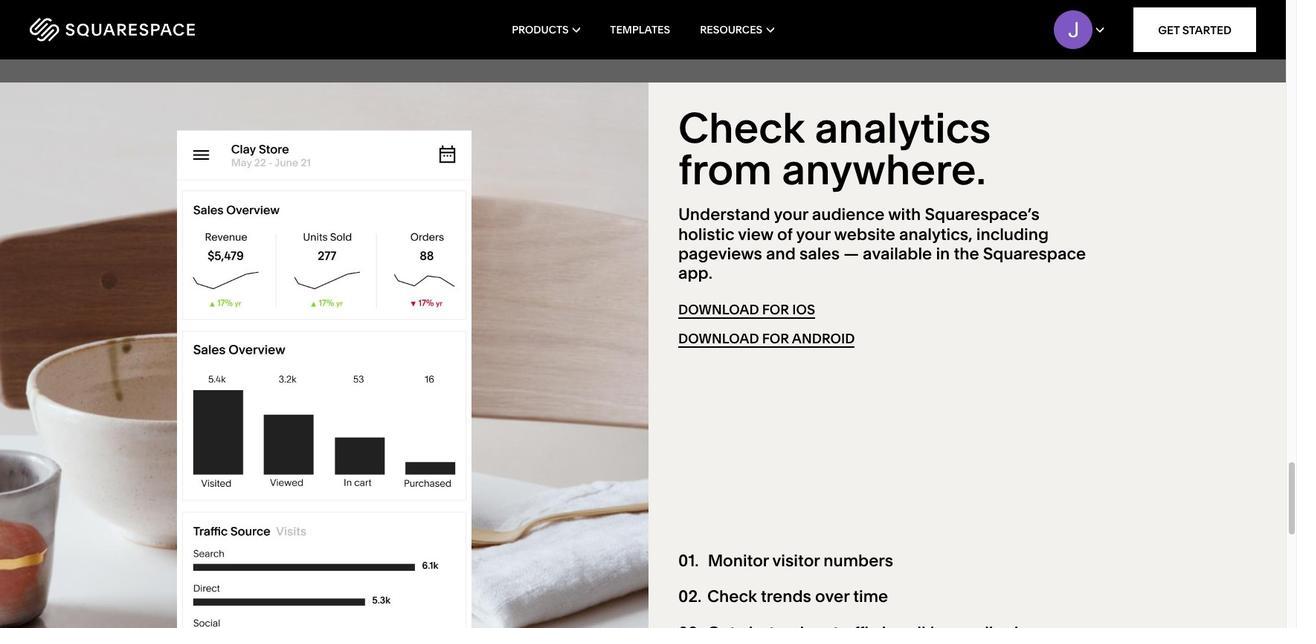 Task type: locate. For each thing, give the bounding box(es) containing it.
resources button
[[700, 0, 775, 60]]

1 vertical spatial download
[[679, 331, 760, 348]]

for inside download for android link
[[763, 331, 790, 348]]

—
[[844, 244, 859, 264]]

monitor
[[708, 551, 769, 571]]

download down app.
[[679, 301, 760, 318]]

view
[[738, 224, 774, 245]]

download for download for android
[[679, 331, 760, 348]]

the
[[954, 244, 980, 264]]

download for android
[[679, 331, 855, 348]]

0 vertical spatial check
[[679, 103, 805, 153]]

check
[[679, 103, 805, 153], [708, 587, 757, 607]]

check analytics from anywhere.
[[679, 103, 991, 195]]

check inside check analytics from anywhere.
[[679, 103, 805, 153]]

get started
[[1159, 23, 1232, 37]]

download down download for ios link in the right of the page
[[679, 331, 760, 348]]

available
[[863, 244, 933, 264]]

1 download from the top
[[679, 301, 760, 318]]

in
[[936, 244, 951, 264]]

with
[[889, 205, 922, 225]]

products button
[[512, 0, 581, 60]]

mobile site analytics dashboard image
[[177, 131, 472, 629]]

templates
[[610, 23, 671, 36]]

understand
[[679, 205, 771, 225]]

get started link
[[1134, 7, 1257, 52]]

analytics
[[815, 103, 991, 153]]

trends
[[761, 587, 812, 607]]

squarespace logo link
[[30, 18, 275, 42]]

download
[[679, 301, 760, 318], [679, 331, 760, 348]]

for left 'ios'
[[763, 301, 790, 318]]

01.
[[679, 551, 699, 571]]

0 vertical spatial for
[[763, 301, 790, 318]]

visitor
[[773, 551, 820, 571]]

audience
[[813, 205, 885, 225]]

1 vertical spatial for
[[763, 331, 790, 348]]

time
[[854, 587, 889, 607]]

for
[[763, 301, 790, 318], [763, 331, 790, 348]]

1 for from the top
[[763, 301, 790, 318]]

started
[[1183, 23, 1232, 37]]

2 for from the top
[[763, 331, 790, 348]]

download for ios
[[679, 301, 816, 318]]

2 download from the top
[[679, 331, 760, 348]]

for down download for ios link in the right of the page
[[763, 331, 790, 348]]

your
[[774, 205, 809, 225], [797, 224, 831, 245]]

website
[[835, 224, 896, 245]]

for inside download for ios link
[[763, 301, 790, 318]]

templates link
[[610, 0, 671, 60]]

0 vertical spatial download
[[679, 301, 760, 318]]

and
[[767, 244, 796, 264]]



Task type: vqa. For each thing, say whether or not it's contained in the screenshot.
You
no



Task type: describe. For each thing, give the bounding box(es) containing it.
squarespace's
[[925, 205, 1040, 225]]

download for ios link
[[679, 301, 816, 319]]

from
[[679, 144, 772, 195]]

squarespace
[[984, 244, 1087, 264]]

for for android
[[763, 331, 790, 348]]

02.
[[679, 587, 702, 607]]

including
[[977, 224, 1049, 245]]

monitor visitor numbers
[[708, 551, 894, 571]]

get
[[1159, 23, 1180, 37]]

of
[[778, 224, 793, 245]]

analytics,
[[900, 224, 973, 245]]

download for download for ios
[[679, 301, 760, 318]]

your right of
[[797, 224, 831, 245]]

products
[[512, 23, 569, 36]]

02. check trends over time
[[679, 587, 889, 607]]

squarespace logo image
[[30, 18, 195, 42]]

anywhere.
[[782, 144, 987, 195]]

download for android link
[[679, 331, 855, 349]]

for for ios
[[763, 301, 790, 318]]

1 vertical spatial check
[[708, 587, 757, 607]]

app.
[[679, 264, 713, 284]]

numbers
[[824, 551, 894, 571]]

android
[[792, 331, 855, 348]]

understand your audience with squarespace's holistic view of your website analytics, including pageviews and sales — available in the squarespace app.
[[679, 205, 1087, 284]]

holistic
[[679, 224, 735, 245]]

your right view
[[774, 205, 809, 225]]

over
[[816, 587, 850, 607]]

resources
[[700, 23, 763, 36]]

pageviews
[[679, 244, 763, 264]]

ios
[[793, 301, 816, 318]]

sales
[[800, 244, 840, 264]]

table with bowl and cup image
[[0, 83, 649, 629]]



